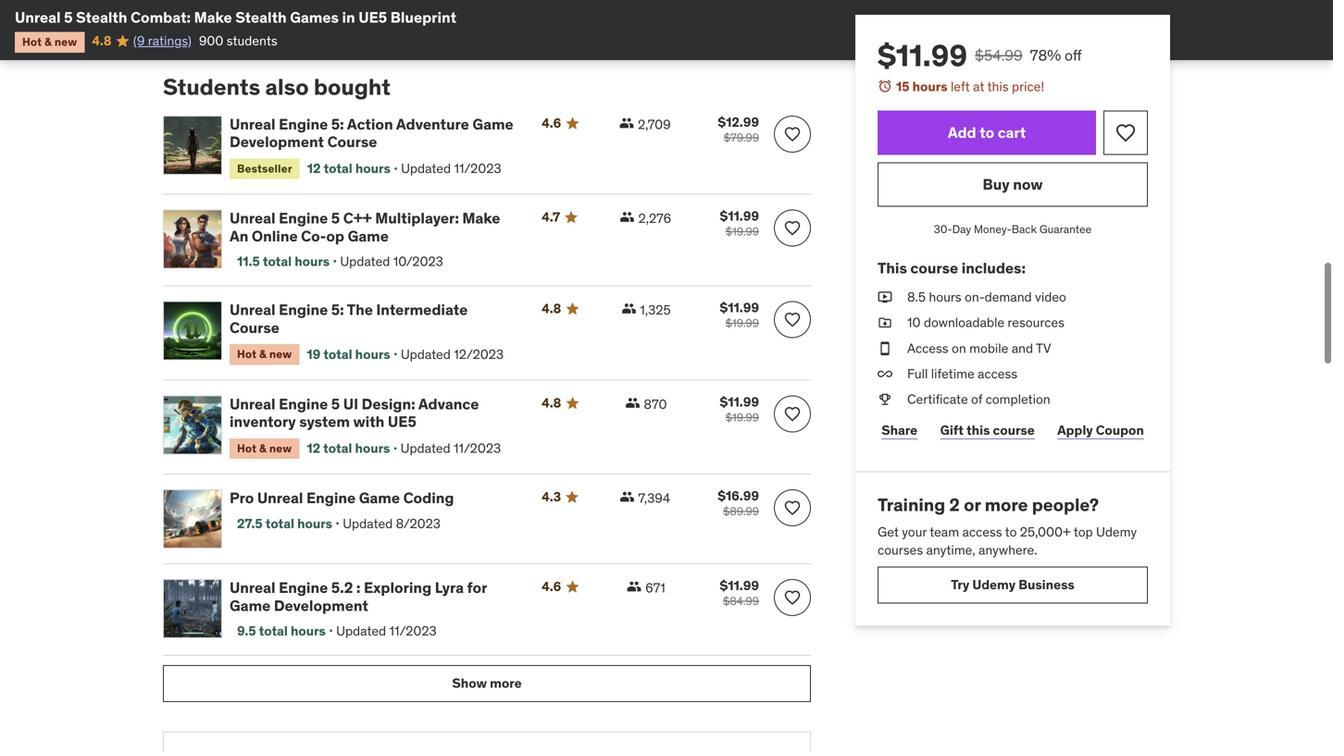 Task type: locate. For each thing, give the bounding box(es) containing it.
2 vertical spatial hot & new
[[237, 441, 292, 456]]

12 right bestseller
[[307, 160, 321, 177]]

0 horizontal spatial stealth
[[76, 8, 127, 27]]

unreal engine 5 ui design: advance inventory system with ue5 link
[[230, 395, 520, 432]]

5 left c++
[[331, 209, 340, 228]]

1 vertical spatial course
[[230, 318, 279, 337]]

5: inside unreal engine 5: the intermediate course
[[331, 301, 344, 320]]

(9 ratings)
[[133, 32, 192, 49]]

1 vertical spatial $11.99 $19.99
[[720, 300, 759, 331]]

9.5
[[237, 623, 256, 640]]

5 inside unreal engine 5 ui design: advance inventory system with ue5
[[331, 395, 340, 414]]

engine inside 'unreal engine 5 c++ multiplayer: make an online co-op game'
[[279, 209, 328, 228]]

2 wishlist image from the top
[[783, 499, 802, 518]]

completion down 'unreal 5 stealth combat: make stealth games in ue5 blueprint'
[[191, 40, 256, 57]]

11/2023 for unreal engine 5 ui design: advance inventory system with ue5
[[454, 440, 501, 457]]

updated 11/2023 down unreal engine 5.2 : exploring lyra for game development link
[[336, 623, 437, 640]]

0 vertical spatial with
[[220, 22, 245, 38]]

people?
[[1032, 494, 1099, 516]]

1 vertical spatial wishlist image
[[783, 499, 802, 518]]

870
[[644, 396, 667, 413]]

1 vertical spatial 12
[[307, 440, 320, 457]]

completion right of
[[986, 391, 1050, 408]]

wishlist image
[[783, 311, 802, 329], [783, 499, 802, 518]]

1 vertical spatial development
[[274, 597, 368, 616]]

$11.99 $19.99 for unreal engine 5: the intermediate course
[[720, 300, 759, 331]]

2 horizontal spatial more
[[985, 494, 1028, 516]]

make up 900 at the top left
[[194, 8, 232, 27]]

2 vertical spatial hot
[[237, 441, 257, 456]]

2 vertical spatial $11.99 $19.99
[[720, 394, 759, 425]]

1 5: from the top
[[331, 115, 344, 134]]

1 vertical spatial make
[[462, 209, 500, 228]]

5: left the
[[331, 301, 344, 320]]

unreal inside unreal engine 5: the intermediate course
[[230, 301, 275, 320]]

2 vertical spatial more
[[490, 675, 522, 692]]

stealth up students on the left top of page
[[235, 8, 287, 27]]

5: inside the unreal engine 5: action adventure game development course
[[331, 115, 344, 134]]

0 vertical spatial show
[[163, 17, 198, 34]]

to up anywhere.
[[1005, 524, 1017, 541]]

with inside unreal engine 5 ui design: advance inventory system with ue5
[[353, 413, 384, 432]]

wishlist image for unreal engine 5.2 : exploring lyra for game development
[[783, 589, 802, 608]]

$11.99 $84.99
[[720, 578, 759, 609]]

apply coupon
[[1058, 422, 1144, 439]]

11/2023 down advance
[[454, 440, 501, 457]]

demand
[[985, 289, 1032, 306]]

1 wishlist image from the top
[[783, 311, 802, 329]]

0 horizontal spatial your
[[671, 4, 696, 20]]

$11.99 up 15
[[878, 37, 967, 74]]

2 $11.99 $19.99 from the top
[[720, 300, 759, 331]]

& left (9
[[44, 35, 52, 49]]

course up 8.5
[[910, 259, 958, 278]]

1 vertical spatial hot & new
[[237, 347, 292, 362]]

xsmall image left 2,709
[[619, 116, 634, 130]]

on-
[[965, 289, 985, 306]]

hours down pro unreal engine game coding at the left bottom
[[297, 516, 332, 532]]

adventure
[[396, 115, 469, 134]]

0 horizontal spatial you'll
[[163, 4, 194, 20]]

own
[[699, 4, 723, 20]]

1 vertical spatial show more button
[[163, 666, 811, 703]]

15 hours left at this price!
[[896, 78, 1044, 95]]

gift
[[940, 422, 964, 439]]

$11.99
[[878, 37, 967, 74], [720, 208, 759, 225], [720, 300, 759, 316], [720, 394, 759, 411], [720, 578, 759, 595]]

game up "9.5"
[[230, 597, 271, 616]]

unreal engine 5 ui design: advance inventory system with ue5
[[230, 395, 479, 432]]

completion
[[191, 40, 256, 57], [986, 391, 1050, 408]]

xsmall image left 'access'
[[878, 340, 892, 358]]

your up courses
[[902, 524, 927, 541]]

updated down adventure
[[401, 160, 451, 177]]

12 total hours for system
[[307, 440, 390, 457]]

4.6 for unreal engine 5.2 : exploring lyra for game development
[[542, 579, 561, 595]]

1 horizontal spatial course
[[327, 132, 377, 151]]

engine up 27.5 total hours
[[306, 489, 356, 508]]

1 horizontal spatial show more
[[452, 675, 522, 692]]

xsmall image right 900 at the top left
[[236, 19, 251, 33]]

2 vertical spatial xsmall image
[[627, 580, 642, 595]]

12 total hours down system
[[307, 440, 390, 457]]

1 horizontal spatial a
[[554, 22, 561, 38]]

0 vertical spatial wishlist image
[[783, 311, 802, 329]]

updated 11/2023 down adventure
[[401, 160, 501, 177]]

a left local
[[554, 22, 561, 38]]

0 vertical spatial course
[[910, 259, 958, 278]]

hot & new down inventory
[[237, 441, 292, 456]]

unreal inside 'unreal engine 5.2 : exploring lyra for game development'
[[230, 579, 275, 598]]

xsmall image left full
[[878, 365, 892, 383]]

hazards,
[[284, 22, 332, 38]]

multiplayer:
[[375, 209, 459, 228]]

your
[[671, 4, 696, 20], [902, 524, 927, 541]]

2 vertical spatial $19.99
[[725, 411, 759, 425]]

25,000+
[[1020, 524, 1071, 541]]

1 12 total hours from the top
[[307, 160, 391, 177]]

xsmall image
[[621, 301, 636, 316], [878, 365, 892, 383], [627, 580, 642, 595]]

0 vertical spatial development
[[230, 132, 324, 151]]

engine inside 'unreal engine 5.2 : exploring lyra for game development'
[[279, 579, 328, 598]]

hours
[[912, 78, 948, 95], [355, 160, 391, 177], [295, 253, 330, 270], [929, 289, 962, 306], [355, 346, 390, 363], [355, 440, 390, 457], [297, 516, 332, 532], [291, 623, 326, 640]]

0 vertical spatial show more button
[[163, 7, 251, 44]]

12 total hours down the unreal engine 5: action adventure game development course
[[307, 160, 391, 177]]

2 $19.99 from the top
[[725, 316, 759, 331]]

8.5 hours on-demand video
[[907, 289, 1066, 306]]

2 stealth from the left
[[235, 8, 287, 27]]

create up leaderboard
[[631, 4, 668, 20]]

2 vertical spatial updated 11/2023
[[336, 623, 437, 640]]

buy now
[[983, 175, 1043, 194]]

show more
[[163, 17, 233, 34], [452, 675, 522, 692]]

engine inside unreal engine 5: the intermediate course
[[279, 301, 328, 320]]

0 vertical spatial 4.6
[[542, 115, 561, 131]]

development up 9.5 total hours
[[274, 597, 368, 616]]

2 vertical spatial 5
[[331, 395, 340, 414]]

training 2 or more people? get your team access to 25,000+ top udemy courses anytime, anywhere.
[[878, 494, 1137, 559]]

3 $19.99 from the top
[[725, 411, 759, 425]]

1 vertical spatial udemy
[[972, 577, 1016, 594]]

engine down the also
[[279, 115, 328, 134]]

0 vertical spatial xsmall image
[[621, 301, 636, 316]]

$16.99
[[718, 488, 759, 505]]

1 horizontal spatial your
[[902, 524, 927, 541]]

2,709
[[638, 116, 671, 133]]

unreal for unreal 5 stealth combat: make stealth games in ue5 blueprint
[[15, 8, 61, 27]]

$11.99 for unreal engine 5 c++ multiplayer: make an online co-op game
[[720, 208, 759, 225]]

you'll inside . you'll create your own playable map, complete with alarm hazards, obstacles, intractables, enemies and a local leaderboard to show the quickest map completion times!
[[597, 4, 628, 20]]

& for unreal engine 5: the intermediate course
[[259, 347, 267, 362]]

unreal engine 5: the intermediate course link
[[230, 301, 520, 337]]

apply
[[1058, 422, 1093, 439]]

5 left combat: at the left top of the page
[[64, 8, 73, 27]]

get
[[878, 524, 899, 541]]

engine up 19
[[279, 301, 328, 320]]

advance
[[418, 395, 479, 414]]

xsmall image left 7,394
[[620, 490, 634, 505]]

0 vertical spatial 5:
[[331, 115, 344, 134]]

course inside the unreal engine 5: action adventure game development course
[[327, 132, 377, 151]]

1 vertical spatial access
[[962, 524, 1002, 541]]

ui
[[343, 395, 358, 414]]

hours right 15
[[912, 78, 948, 95]]

0 vertical spatial make
[[194, 8, 232, 27]]

with inside . you'll create your own playable map, complete with alarm hazards, obstacles, intractables, enemies and a local leaderboard to show the quickest map completion times!
[[220, 22, 245, 38]]

0 vertical spatial hot
[[22, 35, 42, 49]]

10/2023
[[393, 253, 443, 270]]

4.8
[[92, 32, 112, 49], [542, 301, 561, 317], [542, 395, 561, 411]]

udemy inside try udemy business link
[[972, 577, 1016, 594]]

5 inside 'unreal engine 5 c++ multiplayer: make an online co-op game'
[[331, 209, 340, 228]]

1 horizontal spatial completion
[[986, 391, 1050, 408]]

1 vertical spatial show more
[[452, 675, 522, 692]]

0 horizontal spatial make
[[194, 8, 232, 27]]

buy
[[983, 175, 1010, 194]]

2 5: from the top
[[331, 301, 344, 320]]

0 vertical spatial course
[[327, 132, 377, 151]]

engine up 11.5 total hours
[[279, 209, 328, 228]]

1 vertical spatial your
[[902, 524, 927, 541]]

0 horizontal spatial udemy
[[972, 577, 1016, 594]]

this right 'gift'
[[967, 422, 990, 439]]

engine
[[279, 115, 328, 134], [279, 209, 328, 228], [279, 301, 328, 320], [279, 395, 328, 414], [306, 489, 356, 508], [279, 579, 328, 598]]

show
[[163, 17, 198, 34], [452, 675, 487, 692]]

xsmall image left 870 on the bottom of the page
[[625, 396, 640, 411]]

2 vertical spatial 4.8
[[542, 395, 561, 411]]

$19.99 right 2,276 on the top
[[725, 225, 759, 239]]

udemy right try
[[972, 577, 1016, 594]]

engine left 5.2
[[279, 579, 328, 598]]

full lifetime access
[[907, 366, 1018, 382]]

& left 19
[[259, 347, 267, 362]]

0 vertical spatial 12 total hours
[[307, 160, 391, 177]]

12 down system
[[307, 440, 320, 457]]

to
[[324, 4, 336, 20], [667, 22, 678, 38], [980, 123, 994, 142], [1005, 524, 1017, 541]]

coupon
[[1096, 422, 1144, 439]]

apply coupon button
[[1054, 412, 1148, 450]]

unreal
[[220, 4, 258, 20], [15, 8, 61, 27], [230, 115, 275, 134], [230, 209, 275, 228], [230, 301, 275, 320], [230, 395, 275, 414], [257, 489, 303, 508], [230, 579, 275, 598]]

more for 1st show more button from the top of the page
[[201, 17, 233, 34]]

2 create from the left
[[631, 4, 668, 20]]

hot & new for unreal engine 5 ui design: advance inventory system with ue5
[[237, 441, 292, 456]]

$11.99 for unreal engine 5: the intermediate course
[[720, 300, 759, 316]]

hot
[[22, 35, 42, 49], [237, 347, 257, 362], [237, 441, 257, 456]]

1 vertical spatial a
[[554, 22, 561, 38]]

0 horizontal spatial create
[[339, 4, 378, 20]]

0 horizontal spatial more
[[201, 17, 233, 34]]

updated 11/2023 down advance
[[401, 440, 501, 457]]

development up bestseller
[[230, 132, 324, 151]]

wishlist image for unreal engine 5 c++ multiplayer: make an online co-op game
[[783, 219, 802, 238]]

unreal for unreal engine 5: action adventure game development course
[[230, 115, 275, 134]]

8/2023
[[396, 516, 441, 532]]

action
[[347, 115, 393, 134]]

more for 2nd show more button from the top
[[490, 675, 522, 692]]

1 4.6 from the top
[[542, 115, 561, 131]]

a
[[381, 4, 388, 20], [554, 22, 561, 38]]

$11.99 down $89.99
[[720, 578, 759, 595]]

xsmall image left 10
[[878, 314, 892, 332]]

0 vertical spatial completion
[[191, 40, 256, 57]]

$11.99 right 870 on the bottom of the page
[[720, 394, 759, 411]]

2 4.6 from the top
[[542, 579, 561, 595]]

1 12 from the top
[[307, 160, 321, 177]]

0 vertical spatial this
[[987, 78, 1009, 95]]

1 vertical spatial 11/2023
[[454, 440, 501, 457]]

2 12 from the top
[[307, 440, 320, 457]]

alarm image
[[878, 79, 892, 94]]

0 horizontal spatial with
[[220, 22, 245, 38]]

total down the unreal engine 5: action adventure game development course
[[324, 160, 353, 177]]

students
[[227, 32, 277, 49]]

$11.99 for unreal engine 5.2 : exploring lyra for game development
[[720, 578, 759, 595]]

0 horizontal spatial completion
[[191, 40, 256, 57]]

1 vertical spatial new
[[269, 347, 292, 362]]

ue5 right in
[[358, 8, 387, 27]]

1 stealth from the left
[[76, 8, 127, 27]]

updated down 'unreal engine 5 c++ multiplayer: make an online co-op game'
[[340, 253, 390, 270]]

1,325
[[640, 302, 671, 319]]

game right adventure
[[473, 115, 514, 134]]

1 horizontal spatial udemy
[[1096, 524, 1137, 541]]

xsmall image left 671
[[627, 580, 642, 595]]

1 vertical spatial 4.8
[[542, 301, 561, 317]]

your inside training 2 or more people? get your team access to 25,000+ top udemy courses anytime, anywhere.
[[902, 524, 927, 541]]

0 vertical spatial updated 11/2023
[[401, 160, 501, 177]]

game inside the unreal engine 5: action adventure game development course
[[473, 115, 514, 134]]

ue5 inside unreal engine 5 ui design: advance inventory system with ue5
[[388, 413, 416, 432]]

2 12 total hours from the top
[[307, 440, 390, 457]]

ue5
[[358, 8, 387, 27], [388, 413, 416, 432]]

1 vertical spatial hot
[[237, 347, 257, 362]]

1 horizontal spatial stealth
[[235, 8, 287, 27]]

certificate of completion
[[907, 391, 1050, 408]]

wishlist image
[[1115, 122, 1137, 144], [783, 125, 802, 143], [783, 219, 802, 238], [783, 405, 802, 423], [783, 589, 802, 608]]

$19.99 for unreal engine 5 c++ multiplayer: make an online co-op game
[[725, 225, 759, 239]]

unreal 5 stealth combat: make stealth games in ue5 blueprint
[[15, 8, 456, 27]]

hours down unreal engine 5 ui design: advance inventory system with ue5 link
[[355, 440, 390, 457]]

total down system
[[323, 440, 352, 457]]

2 you'll from the left
[[597, 4, 628, 20]]

xsmall image for certificate of completion
[[878, 391, 892, 409]]

1 horizontal spatial you'll
[[597, 4, 628, 20]]

1 vertical spatial &
[[259, 347, 267, 362]]

0 vertical spatial show more
[[163, 17, 233, 34]]

updated down intermediate
[[401, 346, 451, 363]]

11/2023 down adventure
[[454, 160, 501, 177]]

tv
[[1036, 340, 1051, 357]]

2 show more button from the top
[[163, 666, 811, 703]]

hot for unreal engine 5: the intermediate course
[[237, 347, 257, 362]]

add to cart
[[948, 123, 1026, 142]]

2 vertical spatial &
[[259, 441, 267, 456]]

3 $11.99 $19.99 from the top
[[720, 394, 759, 425]]

$11.99 $19.99 right 2,276 on the top
[[720, 208, 759, 239]]

course down 11.5
[[230, 318, 279, 337]]

day
[[952, 222, 971, 237]]

engine inside the unreal engine 5: action adventure game development course
[[279, 115, 328, 134]]

1 horizontal spatial with
[[353, 413, 384, 432]]

1 vertical spatial course
[[993, 422, 1035, 439]]

video
[[1035, 289, 1066, 306]]

to left 'show'
[[667, 22, 678, 38]]

c++
[[343, 209, 372, 228]]

course down bought on the top left of page
[[327, 132, 377, 151]]

access down 'mobile'
[[978, 366, 1018, 382]]

hot & new
[[22, 35, 77, 49], [237, 347, 292, 362], [237, 441, 292, 456]]

hot for unreal engine 5 ui design: advance inventory system with ue5
[[237, 441, 257, 456]]

try udemy business
[[951, 577, 1075, 594]]

unreal inside the unreal engine 5: action adventure game development course
[[230, 115, 275, 134]]

new left (9
[[54, 35, 77, 49]]

completion inside . you'll create your own playable map, complete with alarm hazards, obstacles, intractables, enemies and a local leaderboard to show the quickest map completion times!
[[191, 40, 256, 57]]

$19.99 right 1,325
[[725, 316, 759, 331]]

1 vertical spatial updated 11/2023
[[401, 440, 501, 457]]

0 horizontal spatial show
[[163, 17, 198, 34]]

you'll up complete
[[163, 4, 194, 20]]

0 vertical spatial $19.99
[[725, 225, 759, 239]]

wishlist image for unreal engine 5: action adventure game development course
[[783, 125, 802, 143]]

1 horizontal spatial more
[[490, 675, 522, 692]]

engine left ui
[[279, 395, 328, 414]]

0 vertical spatial udemy
[[1096, 524, 1137, 541]]

1 horizontal spatial create
[[631, 4, 668, 20]]

engine for :
[[279, 579, 328, 598]]

1 vertical spatial 4.6
[[542, 579, 561, 595]]

xsmall image left 2,276 on the top
[[620, 210, 635, 225]]

$11.99 $19.99 right 870 on the bottom of the page
[[720, 394, 759, 425]]

create up obstacles, on the top left
[[339, 4, 378, 20]]

1 vertical spatial 5:
[[331, 301, 344, 320]]

wishlist image for intermediate
[[783, 311, 802, 329]]

1 $19.99 from the top
[[725, 225, 759, 239]]

2,276
[[638, 210, 671, 227]]

bought
[[314, 73, 391, 101]]

12/2023
[[454, 346, 504, 363]]

$11.99 for unreal engine 5 ui design: advance inventory system with ue5
[[720, 394, 759, 411]]

cart
[[998, 123, 1026, 142]]

game right "op" at the top of page
[[348, 227, 389, 246]]

1 vertical spatial show
[[452, 675, 487, 692]]

0 horizontal spatial course
[[230, 318, 279, 337]]

$54.99
[[975, 46, 1023, 65]]

engine inside unreal engine 5 ui design: advance inventory system with ue5
[[279, 395, 328, 414]]

0 vertical spatial $11.99 $19.99
[[720, 208, 759, 239]]

new for unreal engine 5 ui design: advance inventory system with ue5
[[269, 441, 292, 456]]

this right at
[[987, 78, 1009, 95]]

1 vertical spatial more
[[985, 494, 1028, 516]]

ue5 left advance
[[388, 413, 416, 432]]

the
[[715, 22, 734, 38]]

1 vertical spatial with
[[353, 413, 384, 432]]

xsmall image down this
[[878, 288, 892, 307]]

5:
[[331, 115, 344, 134], [331, 301, 344, 320]]

11.5
[[237, 253, 260, 270]]

new down inventory
[[269, 441, 292, 456]]

price!
[[1012, 78, 1044, 95]]

$11.99 $19.99 right 1,325
[[720, 300, 759, 331]]

$12.99
[[718, 114, 759, 130]]

0 horizontal spatial show more
[[163, 17, 233, 34]]

access down or
[[962, 524, 1002, 541]]

1 horizontal spatial show
[[452, 675, 487, 692]]

$11.99 down $79.99
[[720, 208, 759, 225]]

a left 3rd
[[381, 4, 388, 20]]

course down certificate of completion on the right bottom of page
[[993, 422, 1035, 439]]

make inside 'unreal engine 5 c++ multiplayer: make an online co-op game'
[[462, 209, 500, 228]]

5 left ui
[[331, 395, 340, 414]]

unreal engine 5: action adventure game development course
[[230, 115, 514, 151]]

27.5 total hours
[[237, 516, 332, 532]]

2 vertical spatial new
[[269, 441, 292, 456]]

to inside . you'll create your own playable map, complete with alarm hazards, obstacles, intractables, enemies and a local leaderboard to show the quickest map completion times!
[[667, 22, 678, 38]]

stealth
[[461, 4, 504, 20]]

unreal inside 'unreal engine 5 c++ multiplayer: make an online co-op game'
[[230, 209, 275, 228]]

total down online
[[263, 253, 292, 270]]

show more for 2nd show more button from the top
[[452, 675, 522, 692]]

5: for the
[[331, 301, 344, 320]]

game
[[557, 4, 592, 20]]

make right multiplayer:
[[462, 209, 500, 228]]

unreal inside unreal engine 5 ui design: advance inventory system with ue5
[[230, 395, 275, 414]]

xsmall image for 10 downloadable resources
[[878, 314, 892, 332]]

$19.99 up $16.99
[[725, 411, 759, 425]]

1 show more button from the top
[[163, 7, 251, 44]]

total right "9.5"
[[259, 623, 288, 640]]

4.6 for unreal engine 5: action adventure game development course
[[542, 115, 561, 131]]

& down inventory
[[259, 441, 267, 456]]

11/2023 down exploring
[[389, 623, 437, 640]]

0 vertical spatial 12
[[307, 160, 321, 177]]

game
[[473, 115, 514, 134], [348, 227, 389, 246], [359, 489, 400, 508], [230, 597, 271, 616]]

hot & new left 19
[[237, 347, 292, 362]]

0 vertical spatial access
[[978, 366, 1018, 382]]

system
[[299, 413, 350, 432]]

xsmall image left 1,325
[[621, 301, 636, 316]]

0 vertical spatial hot & new
[[22, 35, 77, 49]]

0 vertical spatial your
[[671, 4, 696, 20]]

1 vertical spatial ue5
[[388, 413, 416, 432]]

unreal engine 5 c++ multiplayer: make an online co-op game link
[[230, 209, 520, 246]]

updated 8/2023
[[343, 516, 441, 532]]

5
[[64, 8, 73, 27], [331, 209, 340, 228], [331, 395, 340, 414]]

0 vertical spatial a
[[381, 4, 388, 20]]

1 vertical spatial 5
[[331, 209, 340, 228]]

updated down 'unreal engine 5.2 : exploring lyra for game development'
[[336, 623, 386, 640]]

udemy
[[1096, 524, 1137, 541], [972, 577, 1016, 594]]

1 $11.99 $19.99 from the top
[[720, 208, 759, 239]]

0 vertical spatial more
[[201, 17, 233, 34]]

to left cart
[[980, 123, 994, 142]]

xsmall image
[[236, 19, 251, 33], [619, 116, 634, 130], [620, 210, 635, 225], [878, 288, 892, 307], [878, 314, 892, 332], [878, 340, 892, 358], [878, 391, 892, 409], [625, 396, 640, 411], [620, 490, 634, 505]]

1 vertical spatial this
[[967, 422, 990, 439]]

your up 'show'
[[671, 4, 696, 20]]

new left 19
[[269, 347, 292, 362]]



Task type: describe. For each thing, give the bounding box(es) containing it.
lifetime
[[931, 366, 975, 382]]

unreal for unreal engine 5 ui design: advance inventory system with ue5
[[230, 395, 275, 414]]

the
[[347, 301, 373, 320]]

access
[[907, 340, 949, 357]]

1 you'll from the left
[[163, 4, 194, 20]]

4.8 for unreal engine 5: the intermediate course
[[542, 301, 561, 317]]

udemy inside training 2 or more people? get your team access to 25,000+ top udemy courses anytime, anywhere.
[[1096, 524, 1137, 541]]

hours down the unreal engine 5: action adventure game development course
[[355, 160, 391, 177]]

engine for the
[[279, 301, 328, 320]]

5: for action
[[331, 115, 344, 134]]

to inside button
[[980, 123, 994, 142]]

guarantee
[[1040, 222, 1092, 237]]

hours down co-
[[295, 253, 330, 270]]

business
[[1019, 577, 1075, 594]]

quickest
[[737, 22, 786, 38]]

unreal engine 5.2 : exploring lyra for game development link
[[230, 579, 520, 616]]

pro unreal engine game coding
[[230, 489, 454, 508]]

.
[[592, 4, 595, 20]]

0 vertical spatial new
[[54, 35, 77, 49]]

with for complete
[[220, 22, 245, 38]]

$11.99 $19.99 for unreal engine 5 c++ multiplayer: make an online co-op game
[[720, 208, 759, 239]]

more inside training 2 or more people? get your team access to 25,000+ top udemy courses anytime, anywhere.
[[985, 494, 1028, 516]]

0 vertical spatial ue5
[[358, 8, 387, 27]]

wishlist image for coding
[[783, 499, 802, 518]]

updated up coding
[[401, 440, 451, 457]]

& for unreal engine 5 ui design: advance inventory system with ue5
[[259, 441, 267, 456]]

training
[[878, 494, 945, 516]]

$89.99
[[723, 505, 759, 519]]

course inside unreal engine 5: the intermediate course
[[230, 318, 279, 337]]

(9
[[133, 32, 145, 49]]

show more for 1st show more button from the top of the page
[[163, 17, 233, 34]]

total right 27.5
[[265, 516, 294, 532]]

times!
[[259, 40, 295, 57]]

certificate
[[907, 391, 968, 408]]

12 for system
[[307, 440, 320, 457]]

updated 10/2023
[[340, 253, 443, 270]]

updated down pro unreal engine game coding "link"
[[343, 516, 393, 532]]

add to cart button
[[878, 111, 1096, 155]]

bestseller
[[237, 161, 292, 176]]

exploring
[[364, 579, 432, 598]]

xsmall image for 870
[[625, 396, 640, 411]]

map
[[163, 40, 188, 57]]

engine for action
[[279, 115, 328, 134]]

$19.99 for unreal engine 5 ui design: advance inventory system with ue5
[[725, 411, 759, 425]]

27.5
[[237, 516, 263, 532]]

blueprints
[[261, 4, 321, 20]]

online
[[252, 227, 298, 246]]

12 total hours for course
[[307, 160, 391, 177]]

xsmall image for 2,709
[[619, 116, 634, 130]]

30-day money-back guarantee
[[934, 222, 1092, 237]]

try
[[951, 577, 970, 594]]

intractables,
[[397, 22, 468, 38]]

use
[[197, 4, 217, 20]]

gift this course link
[[936, 412, 1039, 450]]

an
[[230, 227, 248, 246]]

games
[[290, 8, 339, 27]]

gift this course
[[940, 422, 1035, 439]]

$79.99
[[724, 130, 759, 145]]

op
[[326, 227, 344, 246]]

wishlist image for unreal engine 5 ui design: advance inventory system with ue5
[[783, 405, 802, 423]]

unreal engine 5 c++ multiplayer: make an online co-op game
[[230, 209, 500, 246]]

19
[[307, 346, 321, 363]]

xsmall image for unreal engine 5.2 : exploring lyra for game development
[[627, 580, 642, 595]]

new for unreal engine 5: the intermediate course
[[269, 347, 292, 362]]

12 for course
[[307, 160, 321, 177]]

local
[[564, 22, 591, 38]]

unreal engine 5: action adventure game development course link
[[230, 115, 520, 151]]

a inside . you'll create your own playable map, complete with alarm hazards, obstacles, intractables, enemies and a local leaderboard to show the quickest map completion times!
[[554, 22, 561, 38]]

try udemy business link
[[878, 567, 1148, 604]]

$11.99 $19.99 for unreal engine 5 ui design: advance inventory system with ue5
[[720, 394, 759, 425]]

pro unreal engine game coding link
[[230, 489, 520, 508]]

combat
[[507, 4, 554, 20]]

create inside . you'll create your own playable map, complete with alarm hazards, obstacles, intractables, enemies and a local leaderboard to show the quickest map completion times!
[[631, 4, 668, 20]]

pro
[[230, 489, 254, 508]]

with for system
[[353, 413, 384, 432]]

total right 19
[[323, 346, 352, 363]]

includes:
[[962, 259, 1026, 278]]

0 vertical spatial 5
[[64, 8, 73, 27]]

this course includes:
[[878, 259, 1026, 278]]

your inside . you'll create your own playable map, complete with alarm hazards, obstacles, intractables, enemies and a local leaderboard to show the quickest map completion times!
[[671, 4, 696, 20]]

$16.99 $89.99
[[718, 488, 759, 519]]

0 vertical spatial &
[[44, 35, 52, 49]]

or
[[964, 494, 981, 516]]

$19.99 for unreal engine 5: the intermediate course
[[725, 316, 759, 331]]

671
[[645, 580, 665, 597]]

to left in
[[324, 4, 336, 20]]

4.3
[[542, 489, 561, 506]]

unreal for unreal engine 5.2 : exploring lyra for game development
[[230, 579, 275, 598]]

xsmall image for access on mobile and tv
[[878, 340, 892, 358]]

coding
[[403, 489, 454, 508]]

access inside training 2 or more people? get your team access to 25,000+ top udemy courses anytime, anywhere.
[[962, 524, 1002, 541]]

map,
[[777, 4, 806, 20]]

2 vertical spatial 11/2023
[[389, 623, 437, 640]]

to inside training 2 or more people? get your team access to 25,000+ top udemy courses anytime, anywhere.
[[1005, 524, 1017, 541]]

1 create from the left
[[339, 4, 378, 20]]

engine for ui
[[279, 395, 328, 414]]

on
[[952, 340, 966, 357]]

complete
[[163, 22, 217, 38]]

11/2023 for unreal engine 5: action adventure game development course
[[454, 160, 501, 177]]

mobile
[[969, 340, 1009, 357]]

game inside 'unreal engine 5 c++ multiplayer: make an online co-op game'
[[348, 227, 389, 246]]

0 horizontal spatial a
[[381, 4, 388, 20]]

updated 11/2023 for game
[[401, 160, 501, 177]]

resources
[[1008, 314, 1065, 331]]

development inside 'unreal engine 5.2 : exploring lyra for game development'
[[274, 597, 368, 616]]

game up updated 8/2023
[[359, 489, 400, 508]]

game inside 'unreal engine 5.2 : exploring lyra for game development'
[[230, 597, 271, 616]]

updated 11/2023 for advance
[[401, 440, 501, 457]]

xsmall image for 8.5 hours on-demand video
[[878, 288, 892, 307]]

show for 1st show more button from the top of the page
[[163, 17, 198, 34]]

engine for c++
[[279, 209, 328, 228]]

$11.99 $54.99 78% off
[[878, 37, 1082, 74]]

combat:
[[131, 8, 191, 27]]

4.8 for unreal engine 5 ui design: advance inventory system with ue5
[[542, 395, 561, 411]]

:
[[356, 579, 361, 598]]

unreal engine 5: the intermediate course
[[230, 301, 468, 337]]

this
[[878, 259, 907, 278]]

0 vertical spatial 4.8
[[92, 32, 112, 49]]

design:
[[362, 395, 415, 414]]

unreal for unreal engine 5: the intermediate course
[[230, 301, 275, 320]]

left
[[951, 78, 970, 95]]

unreal for unreal engine 5 c++ multiplayer: make an online co-op game
[[230, 209, 275, 228]]

1 vertical spatial completion
[[986, 391, 1050, 408]]

access on mobile and tv
[[907, 340, 1051, 357]]

person
[[415, 4, 458, 20]]

and
[[1012, 340, 1033, 357]]

anytime,
[[926, 542, 975, 559]]

leaderboard
[[594, 22, 664, 38]]

updated 12/2023
[[401, 346, 504, 363]]

5 for unreal engine 5 ui design: advance inventory system with ue5
[[331, 395, 340, 414]]

xsmall image inside show more button
[[236, 19, 251, 33]]

hot & new for unreal engine 5: the intermediate course
[[237, 347, 292, 362]]

1 horizontal spatial course
[[993, 422, 1035, 439]]

hours right 8.5
[[929, 289, 962, 306]]

8.5
[[907, 289, 926, 306]]

buy now button
[[878, 163, 1148, 207]]

you'll use unreal blueprints to create a 3rd person stealth combat game
[[163, 4, 592, 20]]

students also bought
[[163, 73, 391, 101]]

hours down 'unreal engine 5.2 : exploring lyra for game development'
[[291, 623, 326, 640]]

xsmall image for unreal engine 5: the intermediate course
[[621, 301, 636, 316]]

show for 2nd show more button from the top
[[452, 675, 487, 692]]

xsmall image for 7,394
[[620, 490, 634, 505]]

development inside the unreal engine 5: action adventure game development course
[[230, 132, 324, 151]]

1 vertical spatial xsmall image
[[878, 365, 892, 383]]

alarm
[[248, 22, 280, 38]]

5 for unreal engine 5 c++ multiplayer: make an online co-op game
[[331, 209, 340, 228]]

students
[[163, 73, 260, 101]]

blueprint
[[390, 8, 456, 27]]

hours down unreal engine 5: the intermediate course link
[[355, 346, 390, 363]]

share button
[[878, 412, 922, 450]]

2
[[949, 494, 960, 516]]

at
[[973, 78, 985, 95]]

xsmall image for 2,276
[[620, 210, 635, 225]]



Task type: vqa. For each thing, say whether or not it's contained in the screenshot.
off
yes



